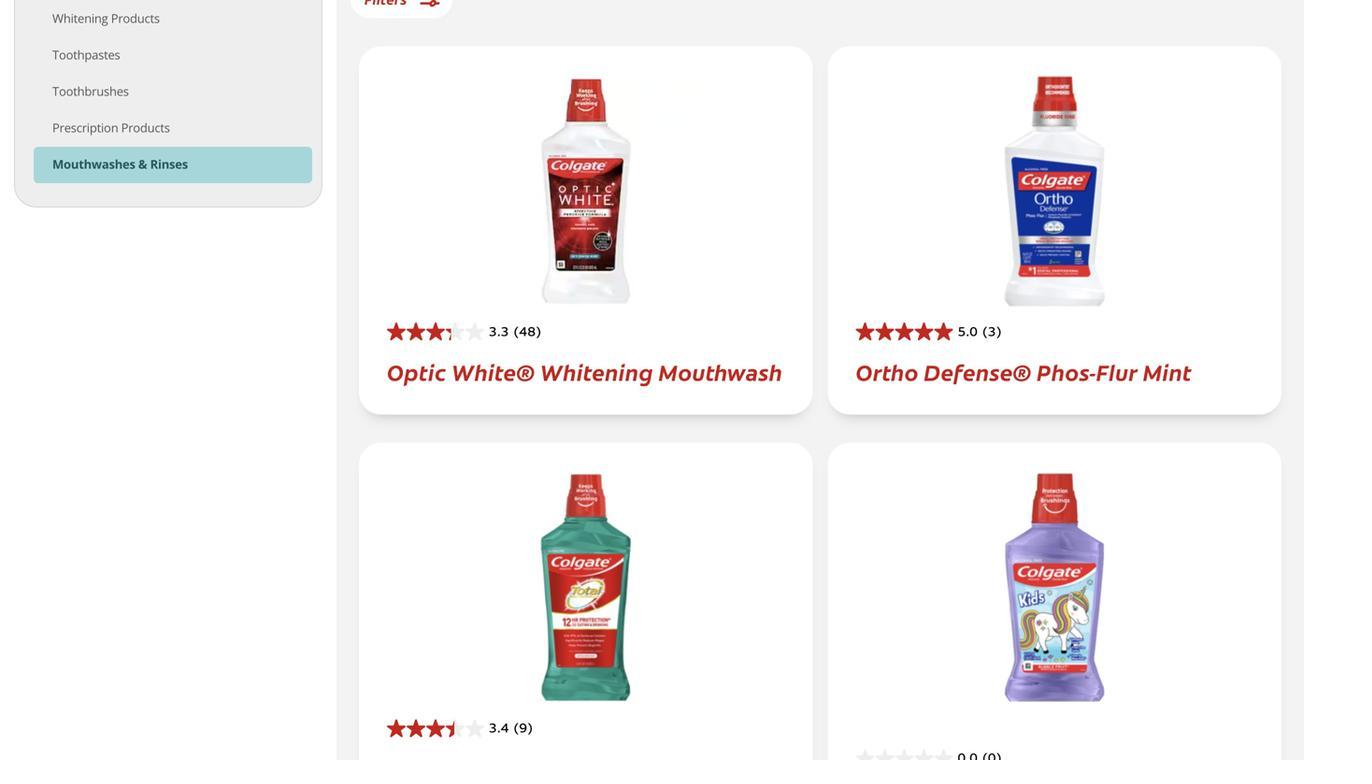 Task type: locate. For each thing, give the bounding box(es) containing it.
3.4 (9)
[[489, 723, 533, 736]]

whitening up toothpastes
[[52, 10, 108, 27]]

mint
[[1144, 356, 1193, 387]]

5.0 (3)
[[958, 326, 1002, 339]]

ortho defense® phos-flur mint
[[856, 356, 1193, 387]]

toothbrushes
[[52, 83, 129, 100]]

5.0
[[958, 326, 979, 339]]

optic
[[387, 356, 447, 387]]

products up the &
[[121, 119, 170, 136]]

3.4
[[489, 723, 510, 736]]

0 vertical spatial products
[[111, 10, 160, 27]]

products
[[111, 10, 160, 27], [121, 119, 170, 136]]

1 vertical spatial products
[[121, 119, 170, 136]]

(3)
[[983, 326, 1002, 339]]

toothbrushes link
[[52, 83, 129, 100]]

whitening down (48)
[[541, 356, 654, 387]]

optic white® whitening mouthwash
[[387, 356, 783, 387]]

1 horizontal spatial whitening
[[541, 356, 654, 387]]

(48)
[[514, 326, 542, 339]]

0 horizontal spatial whitening
[[52, 10, 108, 27]]

defense®
[[925, 356, 1032, 387]]

flur
[[1097, 356, 1139, 387]]

toothpastes link
[[52, 46, 120, 63]]

mouthwashes
[[52, 156, 135, 173]]

1 vertical spatial whitening
[[541, 356, 654, 387]]

whitening products link
[[52, 10, 160, 27]]

&
[[138, 156, 147, 173]]

whitening
[[52, 10, 108, 27], [541, 356, 654, 387]]

products up toothpastes
[[111, 10, 160, 27]]

3.3 (48)
[[489, 326, 542, 339]]

prescription products
[[52, 119, 170, 136]]



Task type: describe. For each thing, give the bounding box(es) containing it.
ortho
[[856, 356, 919, 387]]

(9)
[[514, 723, 533, 736]]

mouthwashes & rinses
[[52, 156, 188, 173]]

toothpastes
[[52, 46, 120, 63]]

whitening products
[[52, 10, 160, 27]]

0 vertical spatial whitening
[[52, 10, 108, 27]]

prescription
[[52, 119, 118, 136]]

mouthwash
[[659, 356, 783, 387]]

prescription products link
[[52, 119, 170, 136]]

rinses
[[150, 156, 188, 173]]

products for prescription products
[[121, 119, 170, 136]]

products for whitening products
[[111, 10, 160, 27]]

3.3
[[489, 326, 510, 339]]

phos-
[[1037, 356, 1097, 387]]

white®
[[452, 356, 535, 387]]

mouthwashes & rinses link
[[52, 156, 188, 173]]



Task type: vqa. For each thing, say whether or not it's contained in the screenshot.
Defense®
yes



